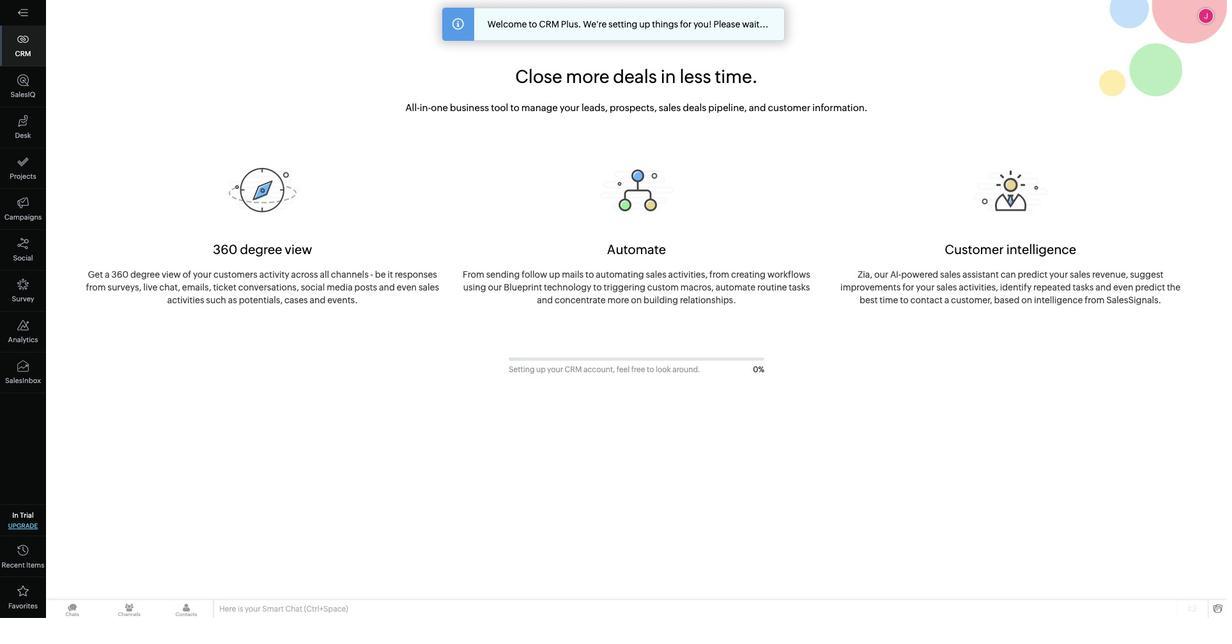 Task type: vqa. For each thing, say whether or not it's contained in the screenshot.
sales
yes



Task type: describe. For each thing, give the bounding box(es) containing it.
events.
[[328, 296, 358, 306]]

based
[[995, 296, 1020, 306]]

and right pipeline,
[[749, 102, 766, 113]]

wait...
[[743, 19, 769, 29]]

relationships.
[[680, 296, 736, 306]]

automate
[[607, 242, 666, 257]]

in
[[661, 66, 676, 87]]

is
[[238, 606, 243, 615]]

ai-
[[891, 270, 902, 280]]

pipeline,
[[709, 102, 747, 113]]

channels
[[331, 270, 369, 280]]

best
[[860, 296, 878, 306]]

0 horizontal spatial for
[[680, 19, 692, 29]]

more inside from sending follow up mails to automating sales activities, from creating workflows using our blueprint technology to triggering custom macros, automate routine tasks and concentrate more on building relationships.
[[608, 296, 629, 306]]

free
[[632, 366, 646, 375]]

survey link
[[0, 271, 46, 312]]

sending
[[486, 270, 520, 280]]

on inside from sending follow up mails to automating sales activities, from creating workflows using our blueprint technology to triggering custom macros, automate routine tasks and concentrate more on building relationships.
[[631, 296, 642, 306]]

all-in-one business tool to manage your leads, prospects, sales deals pipeline, and customer information.
[[406, 102, 868, 113]]

even inside the zia, our ai-powered sales assistant can predict your sales revenue, suggest improvements for your sales activities, identify repeated tasks and even predict the best time to contact a customer, based on intelligence from salessignals.
[[1114, 283, 1134, 293]]

technology
[[544, 283, 592, 293]]

sales left revenue,
[[1070, 270, 1091, 280]]

sales up contact
[[937, 283, 958, 293]]

welcome
[[488, 19, 527, 29]]

from inside the get a 360 degree view of your customers activity across all channels - be it responses from surveys, live chat, emails, ticket conversations, social media posts and even sales activities such as potentials, cases and events.
[[86, 283, 106, 293]]

social
[[301, 283, 325, 293]]

be
[[375, 270, 386, 280]]

it
[[388, 270, 393, 280]]

media
[[327, 283, 353, 293]]

0 horizontal spatial predict
[[1018, 270, 1048, 280]]

0 vertical spatial intelligence
[[1007, 242, 1077, 257]]

customer
[[768, 102, 811, 113]]

and down social
[[310, 296, 326, 306]]

your left leads,
[[560, 102, 580, 113]]

powered
[[902, 270, 939, 280]]

sales inside the get a 360 degree view of your customers activity across all channels - be it responses from surveys, live chat, emails, ticket conversations, social media posts and even sales activities such as potentials, cases and events.
[[419, 283, 439, 293]]

blueprint
[[504, 283, 542, 293]]

conversations,
[[238, 283, 299, 293]]

on inside the zia, our ai-powered sales assistant can predict your sales revenue, suggest improvements for your sales activities, identify repeated tasks and even predict the best time to contact a customer, based on intelligence from salessignals.
[[1022, 296, 1033, 306]]

potentials,
[[239, 296, 283, 306]]

from
[[463, 270, 485, 280]]

here is your smart chat (ctrl+space)
[[219, 606, 348, 615]]

from sending follow up mails to automating sales activities, from creating workflows using our blueprint technology to triggering custom macros, automate routine tasks and concentrate more on building relationships.
[[463, 270, 811, 306]]

analytics
[[8, 336, 38, 344]]

account,
[[584, 366, 615, 375]]

projects link
[[0, 148, 46, 189]]

in-
[[420, 102, 431, 113]]

intelligence inside the zia, our ai-powered sales assistant can predict your sales revenue, suggest improvements for your sales activities, identify repeated tasks and even predict the best time to contact a customer, based on intelligence from salessignals.
[[1035, 296, 1084, 306]]

customer
[[945, 242, 1004, 257]]

recent items
[[2, 562, 44, 570]]

to inside the zia, our ai-powered sales assistant can predict your sales revenue, suggest improvements for your sales activities, identify repeated tasks and even predict the best time to contact a customer, based on intelligence from salessignals.
[[900, 296, 909, 306]]

to up concentrate
[[594, 283, 602, 293]]

activities
[[167, 296, 204, 306]]

chat
[[285, 606, 303, 615]]

assistant
[[963, 270, 999, 280]]

0 vertical spatial deals
[[613, 66, 657, 87]]

chats image
[[46, 601, 99, 619]]

to right welcome
[[529, 19, 538, 29]]

using
[[463, 283, 486, 293]]

your right 'is'
[[245, 606, 261, 615]]

revenue,
[[1093, 270, 1129, 280]]

desk link
[[0, 107, 46, 148]]

to right mails
[[586, 270, 594, 280]]

cases
[[285, 296, 308, 306]]

such
[[206, 296, 226, 306]]

items
[[26, 562, 44, 570]]

time.
[[715, 66, 758, 87]]

to right tool
[[511, 102, 520, 113]]

follow
[[522, 270, 548, 280]]

setting
[[609, 19, 638, 29]]

360 inside the get a 360 degree view of your customers activity across all channels - be it responses from surveys, live chat, emails, ticket conversations, social media posts and even sales activities such as potentials, cases and events.
[[111, 270, 129, 280]]

workflows
[[768, 270, 811, 280]]

(ctrl+space)
[[304, 606, 348, 615]]

campaigns
[[4, 214, 42, 221]]

prospects,
[[610, 102, 657, 113]]

one
[[431, 102, 448, 113]]

tool
[[491, 102, 509, 113]]

sales down in
[[659, 102, 681, 113]]

building
[[644, 296, 679, 306]]

information.
[[813, 102, 868, 113]]

custom
[[648, 283, 679, 293]]

projects
[[10, 173, 36, 180]]

around.
[[673, 366, 701, 375]]

all
[[320, 270, 329, 280]]

1 horizontal spatial crm
[[539, 19, 560, 29]]

even inside the get a 360 degree view of your customers activity across all channels - be it responses from surveys, live chat, emails, ticket conversations, social media posts and even sales activities such as potentials, cases and events.
[[397, 283, 417, 293]]

you!
[[694, 19, 712, 29]]

view inside the get a 360 degree view of your customers activity across all channels - be it responses from surveys, live chat, emails, ticket conversations, social media posts and even sales activities such as potentials, cases and events.
[[162, 270, 181, 280]]

less
[[680, 66, 712, 87]]

crm inside crm link
[[15, 50, 31, 58]]

get a 360 degree view of your customers activity across all channels - be it responses from surveys, live chat, emails, ticket conversations, social media posts and even sales activities such as potentials, cases and events.
[[86, 270, 439, 306]]

sales inside from sending follow up mails to automating sales activities, from creating workflows using our blueprint technology to triggering custom macros, automate routine tasks and concentrate more on building relationships.
[[646, 270, 667, 280]]

automate
[[716, 283, 756, 293]]

1 horizontal spatial deals
[[683, 102, 707, 113]]

please
[[714, 19, 741, 29]]

all-
[[406, 102, 420, 113]]

posts
[[355, 283, 377, 293]]

1 horizontal spatial predict
[[1136, 283, 1166, 293]]

concentrate
[[555, 296, 606, 306]]

survey
[[12, 295, 34, 303]]

smart
[[262, 606, 284, 615]]

salesinbox
[[5, 377, 41, 385]]

leads,
[[582, 102, 608, 113]]

activity
[[259, 270, 290, 280]]

customer intelligence
[[945, 242, 1077, 257]]



Task type: locate. For each thing, give the bounding box(es) containing it.
0 vertical spatial view
[[285, 242, 312, 257]]

view
[[285, 242, 312, 257], [162, 270, 181, 280]]

view up across
[[285, 242, 312, 257]]

your up repeated
[[1050, 270, 1069, 280]]

our inside from sending follow up mails to automating sales activities, from creating workflows using our blueprint technology to triggering custom macros, automate routine tasks and concentrate more on building relationships.
[[488, 283, 502, 293]]

360 up surveys,
[[111, 270, 129, 280]]

up right setting at bottom left
[[536, 366, 546, 375]]

tasks down workflows
[[789, 283, 810, 293]]

and down blueprint
[[537, 296, 553, 306]]

1 vertical spatial a
[[945, 296, 950, 306]]

from up automate
[[710, 270, 730, 280]]

degree inside the get a 360 degree view of your customers activity across all channels - be it responses from surveys, live chat, emails, ticket conversations, social media posts and even sales activities such as potentials, cases and events.
[[130, 270, 160, 280]]

0 vertical spatial crm
[[539, 19, 560, 29]]

1 horizontal spatial on
[[1022, 296, 1033, 306]]

setting up your crm account, feel free to look around.
[[509, 366, 701, 375]]

2 horizontal spatial crm
[[565, 366, 582, 375]]

contact
[[911, 296, 943, 306]]

1 horizontal spatial our
[[875, 270, 889, 280]]

0 horizontal spatial tasks
[[789, 283, 810, 293]]

0 horizontal spatial a
[[105, 270, 110, 280]]

your up contact
[[917, 283, 935, 293]]

intelligence
[[1007, 242, 1077, 257], [1035, 296, 1084, 306]]

of
[[183, 270, 191, 280]]

on
[[631, 296, 642, 306], [1022, 296, 1033, 306]]

on down identify
[[1022, 296, 1033, 306]]

1 vertical spatial 360
[[111, 270, 129, 280]]

1 vertical spatial activities,
[[959, 283, 999, 293]]

ticket
[[213, 283, 236, 293]]

creating
[[731, 270, 766, 280]]

sales down responses
[[419, 283, 439, 293]]

up left "things"
[[640, 19, 651, 29]]

0 horizontal spatial view
[[162, 270, 181, 280]]

channels image
[[103, 601, 156, 619]]

zia, our ai-powered sales assistant can predict your sales revenue, suggest improvements for your sales activities, identify repeated tasks and even predict the best time to contact a customer, based on intelligence from salessignals.
[[841, 270, 1181, 306]]

close
[[516, 66, 563, 87]]

predict down suggest
[[1136, 283, 1166, 293]]

responses
[[395, 270, 437, 280]]

crm left plus. at the left of the page
[[539, 19, 560, 29]]

degree up live
[[130, 270, 160, 280]]

more down triggering
[[608, 296, 629, 306]]

social
[[13, 255, 33, 262]]

trial
[[20, 512, 34, 520]]

customers
[[214, 270, 258, 280]]

crm up salesiq link
[[15, 50, 31, 58]]

2 vertical spatial up
[[536, 366, 546, 375]]

get
[[88, 270, 103, 280]]

1 vertical spatial deals
[[683, 102, 707, 113]]

contacts image
[[160, 601, 213, 619]]

improvements
[[841, 283, 901, 293]]

salesinbox link
[[0, 353, 46, 394]]

intelligence up repeated
[[1007, 242, 1077, 257]]

tasks inside from sending follow up mails to automating sales activities, from creating workflows using our blueprint technology to triggering custom macros, automate routine tasks and concentrate more on building relationships.
[[789, 283, 810, 293]]

0 vertical spatial up
[[640, 19, 651, 29]]

we're
[[583, 19, 607, 29]]

things
[[652, 19, 679, 29]]

in trial upgrade
[[8, 512, 38, 530]]

analytics link
[[0, 312, 46, 353]]

0 horizontal spatial even
[[397, 283, 417, 293]]

2 on from the left
[[1022, 296, 1033, 306]]

recent
[[2, 562, 25, 570]]

for down powered
[[903, 283, 915, 293]]

1 vertical spatial degree
[[130, 270, 160, 280]]

salesiq link
[[0, 67, 46, 107]]

0 vertical spatial a
[[105, 270, 110, 280]]

0 horizontal spatial activities,
[[669, 270, 708, 280]]

1 horizontal spatial from
[[710, 270, 730, 280]]

activities, inside the zia, our ai-powered sales assistant can predict your sales revenue, suggest improvements for your sales activities, identify repeated tasks and even predict the best time to contact a customer, based on intelligence from salessignals.
[[959, 283, 999, 293]]

your right setting at bottom left
[[547, 366, 563, 375]]

0 horizontal spatial up
[[536, 366, 546, 375]]

here
[[219, 606, 236, 615]]

social link
[[0, 230, 46, 271]]

1 vertical spatial crm
[[15, 50, 31, 58]]

to
[[529, 19, 538, 29], [511, 102, 520, 113], [586, 270, 594, 280], [594, 283, 602, 293], [900, 296, 909, 306], [647, 366, 655, 375]]

a inside the get a 360 degree view of your customers activity across all channels - be it responses from surveys, live chat, emails, ticket conversations, social media posts and even sales activities such as potentials, cases and events.
[[105, 270, 110, 280]]

desk
[[15, 132, 31, 139]]

time
[[880, 296, 899, 306]]

and down revenue,
[[1096, 283, 1112, 293]]

more up leads,
[[566, 66, 610, 87]]

live
[[143, 283, 158, 293]]

chat,
[[159, 283, 180, 293]]

tasks down revenue,
[[1073, 283, 1094, 293]]

from down get
[[86, 283, 106, 293]]

activities, up "macros,"
[[669, 270, 708, 280]]

sales left assistant
[[941, 270, 961, 280]]

1 vertical spatial our
[[488, 283, 502, 293]]

1 vertical spatial more
[[608, 296, 629, 306]]

a right contact
[[945, 296, 950, 306]]

0 horizontal spatial 360
[[111, 270, 129, 280]]

1 horizontal spatial up
[[549, 270, 560, 280]]

360 up customers
[[213, 242, 237, 257]]

1 tasks from the left
[[789, 283, 810, 293]]

0 horizontal spatial from
[[86, 283, 106, 293]]

1 horizontal spatial 360
[[213, 242, 237, 257]]

2 even from the left
[[1114, 283, 1134, 293]]

and inside the zia, our ai-powered sales assistant can predict your sales revenue, suggest improvements for your sales activities, identify repeated tasks and even predict the best time to contact a customer, based on intelligence from salessignals.
[[1096, 283, 1112, 293]]

for left you!
[[680, 19, 692, 29]]

-
[[371, 270, 373, 280]]

up
[[640, 19, 651, 29], [549, 270, 560, 280], [536, 366, 546, 375]]

up left mails
[[549, 270, 560, 280]]

crm link
[[0, 26, 46, 67]]

and
[[749, 102, 766, 113], [379, 283, 395, 293], [1096, 283, 1112, 293], [310, 296, 326, 306], [537, 296, 553, 306]]

0 horizontal spatial our
[[488, 283, 502, 293]]

setting
[[509, 366, 535, 375]]

from down revenue,
[[1085, 296, 1105, 306]]

across
[[291, 270, 318, 280]]

1 vertical spatial from
[[86, 283, 106, 293]]

to right free
[[647, 366, 655, 375]]

to right time
[[900, 296, 909, 306]]

even down responses
[[397, 283, 417, 293]]

activities, down assistant
[[959, 283, 999, 293]]

0 vertical spatial 360
[[213, 242, 237, 257]]

1 horizontal spatial for
[[903, 283, 915, 293]]

salessignals.
[[1107, 296, 1162, 306]]

1 on from the left
[[631, 296, 642, 306]]

1 horizontal spatial degree
[[240, 242, 282, 257]]

our left ai-
[[875, 270, 889, 280]]

0 vertical spatial more
[[566, 66, 610, 87]]

in
[[12, 512, 19, 520]]

0 vertical spatial for
[[680, 19, 692, 29]]

0 vertical spatial degree
[[240, 242, 282, 257]]

1 horizontal spatial view
[[285, 242, 312, 257]]

close more deals in less time.
[[516, 66, 758, 87]]

1 horizontal spatial a
[[945, 296, 950, 306]]

sales up custom
[[646, 270, 667, 280]]

manage
[[522, 102, 558, 113]]

salesiq
[[11, 91, 35, 98]]

1 vertical spatial view
[[162, 270, 181, 280]]

tasks inside the zia, our ai-powered sales assistant can predict your sales revenue, suggest improvements for your sales activities, identify repeated tasks and even predict the best time to contact a customer, based on intelligence from salessignals.
[[1073, 283, 1094, 293]]

and inside from sending follow up mails to automating sales activities, from creating workflows using our blueprint technology to triggering custom macros, automate routine tasks and concentrate more on building relationships.
[[537, 296, 553, 306]]

our
[[875, 270, 889, 280], [488, 283, 502, 293]]

0 vertical spatial our
[[875, 270, 889, 280]]

up inside from sending follow up mails to automating sales activities, from creating workflows using our blueprint technology to triggering custom macros, automate routine tasks and concentrate more on building relationships.
[[549, 270, 560, 280]]

0 horizontal spatial on
[[631, 296, 642, 306]]

a right get
[[105, 270, 110, 280]]

routine
[[758, 283, 787, 293]]

our inside the zia, our ai-powered sales assistant can predict your sales revenue, suggest improvements for your sales activities, identify repeated tasks and even predict the best time to contact a customer, based on intelligence from salessignals.
[[875, 270, 889, 280]]

surveys,
[[108, 283, 142, 293]]

look
[[656, 366, 671, 375]]

business
[[450, 102, 489, 113]]

view up chat,
[[162, 270, 181, 280]]

can
[[1001, 270, 1016, 280]]

0 vertical spatial activities,
[[669, 270, 708, 280]]

our down the sending
[[488, 283, 502, 293]]

degree up activity in the left of the page
[[240, 242, 282, 257]]

intelligence down repeated
[[1035, 296, 1084, 306]]

from inside the zia, our ai-powered sales assistant can predict your sales revenue, suggest improvements for your sales activities, identify repeated tasks and even predict the best time to contact a customer, based on intelligence from salessignals.
[[1085, 296, 1105, 306]]

predict
[[1018, 270, 1048, 280], [1136, 283, 1166, 293]]

predict up identify
[[1018, 270, 1048, 280]]

2 vertical spatial from
[[1085, 296, 1105, 306]]

welcome to crm plus. we're setting up things for you! please wait...
[[488, 19, 769, 29]]

2 horizontal spatial from
[[1085, 296, 1105, 306]]

1 vertical spatial for
[[903, 283, 915, 293]]

0%
[[753, 366, 765, 375]]

1 vertical spatial predict
[[1136, 283, 1166, 293]]

360 degree view
[[213, 242, 312, 257]]

your up emails,
[[193, 270, 212, 280]]

and down it
[[379, 283, 395, 293]]

for inside the zia, our ai-powered sales assistant can predict your sales revenue, suggest improvements for your sales activities, identify repeated tasks and even predict the best time to contact a customer, based on intelligence from salessignals.
[[903, 283, 915, 293]]

repeated
[[1034, 283, 1072, 293]]

emails,
[[182, 283, 211, 293]]

identify
[[1001, 283, 1032, 293]]

2 horizontal spatial up
[[640, 19, 651, 29]]

from inside from sending follow up mails to automating sales activities, from creating workflows using our blueprint technology to triggering custom macros, automate routine tasks and concentrate more on building relationships.
[[710, 270, 730, 280]]

from
[[710, 270, 730, 280], [86, 283, 106, 293], [1085, 296, 1105, 306]]

even up salessignals.
[[1114, 283, 1134, 293]]

1 horizontal spatial activities,
[[959, 283, 999, 293]]

your inside the get a 360 degree view of your customers activity across all channels - be it responses from surveys, live chat, emails, ticket conversations, social media posts and even sales activities such as potentials, cases and events.
[[193, 270, 212, 280]]

2 tasks from the left
[[1073, 283, 1094, 293]]

favorites
[[8, 603, 38, 611]]

plus.
[[561, 19, 582, 29]]

1 horizontal spatial even
[[1114, 283, 1134, 293]]

deals up all-in-one business tool to manage your leads, prospects, sales deals pipeline, and customer information.
[[613, 66, 657, 87]]

the
[[1168, 283, 1181, 293]]

1 horizontal spatial tasks
[[1073, 283, 1094, 293]]

2 vertical spatial crm
[[565, 366, 582, 375]]

0 horizontal spatial crm
[[15, 50, 31, 58]]

1 even from the left
[[397, 283, 417, 293]]

as
[[228, 296, 237, 306]]

sales
[[659, 102, 681, 113], [646, 270, 667, 280], [941, 270, 961, 280], [1070, 270, 1091, 280], [419, 283, 439, 293], [937, 283, 958, 293]]

0 vertical spatial from
[[710, 270, 730, 280]]

a inside the zia, our ai-powered sales assistant can predict your sales revenue, suggest improvements for your sales activities, identify repeated tasks and even predict the best time to contact a customer, based on intelligence from salessignals.
[[945, 296, 950, 306]]

1 vertical spatial up
[[549, 270, 560, 280]]

on down triggering
[[631, 296, 642, 306]]

activities, inside from sending follow up mails to automating sales activities, from creating workflows using our blueprint technology to triggering custom macros, automate routine tasks and concentrate more on building relationships.
[[669, 270, 708, 280]]

feel
[[617, 366, 630, 375]]

deals down less
[[683, 102, 707, 113]]

0 horizontal spatial degree
[[130, 270, 160, 280]]

crm left 'account,'
[[565, 366, 582, 375]]

0 horizontal spatial deals
[[613, 66, 657, 87]]

1 vertical spatial intelligence
[[1035, 296, 1084, 306]]

a
[[105, 270, 110, 280], [945, 296, 950, 306]]

more
[[566, 66, 610, 87], [608, 296, 629, 306]]

0 vertical spatial predict
[[1018, 270, 1048, 280]]



